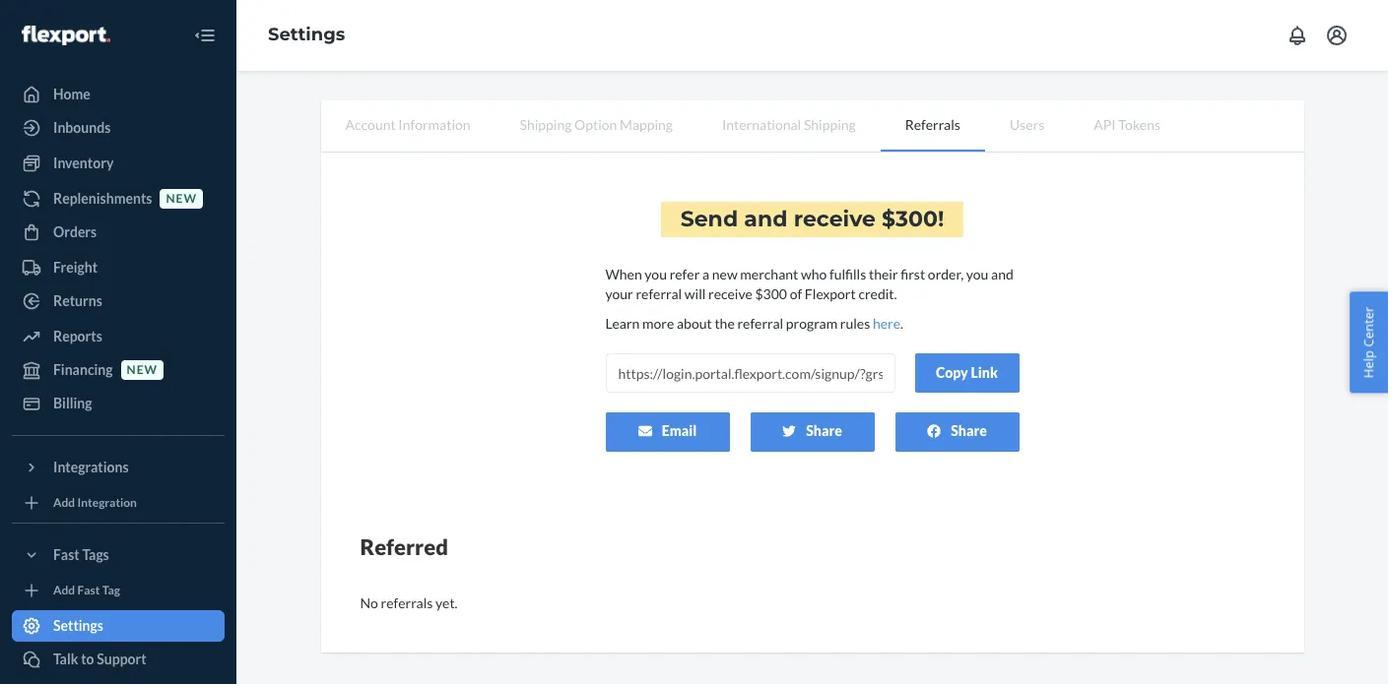 Task type: vqa. For each thing, say whether or not it's contained in the screenshot.
Users
yes



Task type: describe. For each thing, give the bounding box(es) containing it.
referrals
[[905, 116, 961, 133]]

and inside when you refer a new merchant who fulfills their first order, you and your referral will receive
[[992, 266, 1014, 283]]

freight link
[[12, 252, 225, 284]]

new for financing
[[127, 363, 158, 378]]

refer
[[670, 266, 700, 283]]

orders link
[[12, 217, 225, 248]]

returns
[[53, 293, 102, 309]]

support
[[97, 651, 147, 668]]

add for add fast tag
[[53, 584, 75, 599]]

their
[[869, 266, 898, 283]]

close navigation image
[[193, 24, 217, 47]]

copy link button
[[915, 354, 1020, 393]]

email link
[[606, 413, 730, 452]]

tab list containing account information
[[321, 101, 1304, 153]]

account information tab
[[321, 101, 495, 150]]

api tokens tab
[[1070, 101, 1186, 150]]

to
[[81, 651, 94, 668]]

fast tags
[[53, 547, 109, 564]]

billing link
[[12, 388, 225, 420]]

help center
[[1360, 307, 1378, 378]]

financing
[[53, 362, 113, 378]]

about
[[677, 315, 712, 332]]

api tokens
[[1094, 116, 1161, 133]]

copy link
[[936, 365, 998, 381]]

talk
[[53, 651, 78, 668]]

when
[[606, 266, 642, 283]]

option
[[575, 116, 617, 133]]

merchant
[[740, 266, 799, 283]]

flexport
[[805, 286, 856, 303]]

add fast tag link
[[12, 579, 225, 603]]

freight
[[53, 259, 98, 276]]

credit.
[[859, 286, 897, 303]]

!
[[938, 206, 944, 233]]

shipping option mapping tab
[[495, 101, 698, 150]]

talk to support button
[[12, 645, 225, 676]]

who
[[801, 266, 827, 283]]

program
[[786, 315, 838, 332]]

more
[[643, 315, 674, 332]]

inbounds link
[[12, 112, 225, 144]]

integrations button
[[12, 452, 225, 484]]

reports link
[[12, 321, 225, 353]]

0 vertical spatial and
[[744, 206, 788, 233]]

2 you from the left
[[967, 266, 989, 283]]

1 share link from the left
[[750, 413, 875, 452]]

receive inside when you refer a new merchant who fulfills their first order, you and your referral will receive
[[709, 286, 753, 303]]

referred
[[360, 534, 448, 561]]

1 horizontal spatial settings
[[268, 24, 345, 45]]

flexport logo image
[[22, 25, 110, 45]]

send
[[681, 206, 738, 233]]

yet.
[[436, 595, 458, 612]]

account information
[[345, 116, 471, 133]]

fast inside fast tags dropdown button
[[53, 547, 80, 564]]

here link
[[873, 315, 901, 332]]

billing
[[53, 395, 92, 412]]

talk to support
[[53, 651, 147, 668]]

new inside when you refer a new merchant who fulfills their first order, you and your referral will receive
[[712, 266, 738, 283]]

new for replenishments
[[166, 192, 197, 206]]

1 vertical spatial settings
[[53, 618, 103, 635]]

tokens
[[1119, 116, 1161, 133]]

international
[[722, 116, 801, 133]]

add for add integration
[[53, 496, 75, 511]]

2 share link from the left
[[895, 413, 1020, 452]]

integration
[[77, 496, 137, 511]]

inventory link
[[12, 148, 225, 179]]

0 horizontal spatial settings link
[[12, 611, 225, 643]]

learn
[[606, 315, 640, 332]]

of
[[790, 286, 802, 303]]

tag
[[102, 584, 120, 599]]

home
[[53, 86, 90, 102]]

rules
[[840, 315, 870, 332]]

1 vertical spatial $300
[[755, 286, 787, 303]]



Task type: locate. For each thing, give the bounding box(es) containing it.
you
[[645, 266, 667, 283], [967, 266, 989, 283]]

share
[[806, 423, 842, 440], [951, 423, 987, 440]]

referral
[[636, 286, 682, 303], [738, 315, 784, 332]]

.
[[901, 315, 904, 332]]

will
[[685, 286, 706, 303]]

1 horizontal spatial share
[[951, 423, 987, 440]]

shipping right international
[[804, 116, 856, 133]]

send and receive $300 !
[[681, 206, 944, 233]]

settings
[[268, 24, 345, 45], [53, 618, 103, 635]]

0 vertical spatial referral
[[636, 286, 682, 303]]

None text field
[[606, 354, 895, 393]]

and
[[744, 206, 788, 233], [992, 266, 1014, 283]]

0 vertical spatial new
[[166, 192, 197, 206]]

reports
[[53, 328, 102, 345]]

no referrals yet.
[[360, 595, 458, 612]]

referrals tab
[[881, 101, 985, 152]]

0 vertical spatial add
[[53, 496, 75, 511]]

you right the order,
[[967, 266, 989, 283]]

link
[[971, 365, 998, 381]]

shipping inside "tab"
[[804, 116, 856, 133]]

mapping
[[620, 116, 673, 133]]

fast inside add fast tag "link"
[[77, 584, 100, 599]]

share link
[[750, 413, 875, 452], [895, 413, 1020, 452]]

referral right the
[[738, 315, 784, 332]]

replenishments
[[53, 190, 152, 207]]

international shipping
[[722, 116, 856, 133]]

0 horizontal spatial and
[[744, 206, 788, 233]]

referral inside when you refer a new merchant who fulfills their first order, you and your referral will receive
[[636, 286, 682, 303]]

home link
[[12, 79, 225, 110]]

1 horizontal spatial share link
[[895, 413, 1020, 452]]

1 vertical spatial add
[[53, 584, 75, 599]]

0 horizontal spatial you
[[645, 266, 667, 283]]

0 horizontal spatial new
[[127, 363, 158, 378]]

$300 of flexport credit.
[[755, 286, 897, 303]]

$300 down merchant
[[755, 286, 787, 303]]

0 vertical spatial settings
[[268, 24, 345, 45]]

receive
[[794, 206, 876, 233], [709, 286, 753, 303]]

settings link
[[268, 24, 345, 45], [12, 611, 225, 643]]

1 vertical spatial referral
[[738, 315, 784, 332]]

1 you from the left
[[645, 266, 667, 283]]

0 horizontal spatial $300
[[755, 286, 787, 303]]

0 vertical spatial fast
[[53, 547, 80, 564]]

you left the refer at the top
[[645, 266, 667, 283]]

1 horizontal spatial you
[[967, 266, 989, 283]]

1 horizontal spatial $300
[[882, 206, 938, 233]]

add left integration
[[53, 496, 75, 511]]

account
[[345, 116, 396, 133]]

add fast tag
[[53, 584, 120, 599]]

information
[[399, 116, 471, 133]]

new up orders link
[[166, 192, 197, 206]]

first
[[901, 266, 926, 283]]

referrals
[[381, 595, 433, 612]]

here
[[873, 315, 901, 332]]

2 horizontal spatial new
[[712, 266, 738, 283]]

users tab
[[985, 101, 1070, 150]]

shipping option mapping
[[520, 116, 673, 133]]

fast tags button
[[12, 540, 225, 572]]

0 horizontal spatial referral
[[636, 286, 682, 303]]

1 vertical spatial fast
[[77, 584, 100, 599]]

1 share from the left
[[806, 423, 842, 440]]

fast
[[53, 547, 80, 564], [77, 584, 100, 599]]

2 share from the left
[[951, 423, 987, 440]]

envelope image
[[638, 425, 652, 438]]

0 vertical spatial settings link
[[268, 24, 345, 45]]

open account menu image
[[1326, 24, 1349, 47]]

1 vertical spatial and
[[992, 266, 1014, 283]]

$300 up first
[[882, 206, 938, 233]]

a
[[703, 266, 710, 283]]

2 add from the top
[[53, 584, 75, 599]]

fast left tag
[[77, 584, 100, 599]]

shipping inside tab
[[520, 116, 572, 133]]

0 vertical spatial receive
[[794, 206, 876, 233]]

learn more about the referral program rules here .
[[606, 315, 904, 332]]

inbounds
[[53, 119, 111, 136]]

your
[[606, 286, 633, 303]]

no
[[360, 595, 378, 612]]

twitter image
[[783, 425, 796, 438]]

and up merchant
[[744, 206, 788, 233]]

1 add from the top
[[53, 496, 75, 511]]

1 vertical spatial receive
[[709, 286, 753, 303]]

1 horizontal spatial and
[[992, 266, 1014, 283]]

1 shipping from the left
[[520, 116, 572, 133]]

new down reports link
[[127, 363, 158, 378]]

new right the a at the top of the page
[[712, 266, 738, 283]]

the
[[715, 315, 735, 332]]

and right the order,
[[992, 266, 1014, 283]]

add down fast tags
[[53, 584, 75, 599]]

0 horizontal spatial shipping
[[520, 116, 572, 133]]

1 horizontal spatial settings link
[[268, 24, 345, 45]]

facebook image
[[928, 425, 941, 438]]

$300
[[882, 206, 938, 233], [755, 286, 787, 303]]

email
[[662, 423, 697, 440]]

add integration link
[[12, 492, 225, 515]]

shipping
[[520, 116, 572, 133], [804, 116, 856, 133]]

fulfills
[[830, 266, 867, 283]]

tags
[[82, 547, 109, 564]]

0 horizontal spatial share link
[[750, 413, 875, 452]]

share right 'twitter' image
[[806, 423, 842, 440]]

users
[[1010, 116, 1045, 133]]

returns link
[[12, 286, 225, 317]]

shipping left the "option"
[[520, 116, 572, 133]]

orders
[[53, 224, 97, 240]]

2 shipping from the left
[[804, 116, 856, 133]]

share for facebook 'image'
[[951, 423, 987, 440]]

share for 'twitter' image
[[806, 423, 842, 440]]

1 vertical spatial new
[[712, 266, 738, 283]]

integrations
[[53, 459, 129, 476]]

share right facebook 'image'
[[951, 423, 987, 440]]

order,
[[928, 266, 964, 283]]

0 vertical spatial $300
[[882, 206, 938, 233]]

api
[[1094, 116, 1116, 133]]

when you refer a new merchant who fulfills their first order, you and your referral will receive
[[606, 266, 1014, 303]]

help
[[1360, 350, 1378, 378]]

add inside "link"
[[53, 584, 75, 599]]

0 horizontal spatial share
[[806, 423, 842, 440]]

0 horizontal spatial settings
[[53, 618, 103, 635]]

2 vertical spatial new
[[127, 363, 158, 378]]

add integration
[[53, 496, 137, 511]]

1 horizontal spatial new
[[166, 192, 197, 206]]

1 horizontal spatial shipping
[[804, 116, 856, 133]]

1 vertical spatial settings link
[[12, 611, 225, 643]]

1 horizontal spatial referral
[[738, 315, 784, 332]]

inventory
[[53, 155, 114, 171]]

tab list
[[321, 101, 1304, 153]]

receive up fulfills
[[794, 206, 876, 233]]

0 horizontal spatial receive
[[709, 286, 753, 303]]

referral up "more"
[[636, 286, 682, 303]]

center
[[1360, 307, 1378, 347]]

international shipping tab
[[698, 101, 881, 150]]

1 horizontal spatial receive
[[794, 206, 876, 233]]

open notifications image
[[1286, 24, 1310, 47]]

receive up the
[[709, 286, 753, 303]]

fast left tags
[[53, 547, 80, 564]]

copy
[[936, 365, 969, 381]]

add
[[53, 496, 75, 511], [53, 584, 75, 599]]

help center button
[[1351, 292, 1389, 393]]



